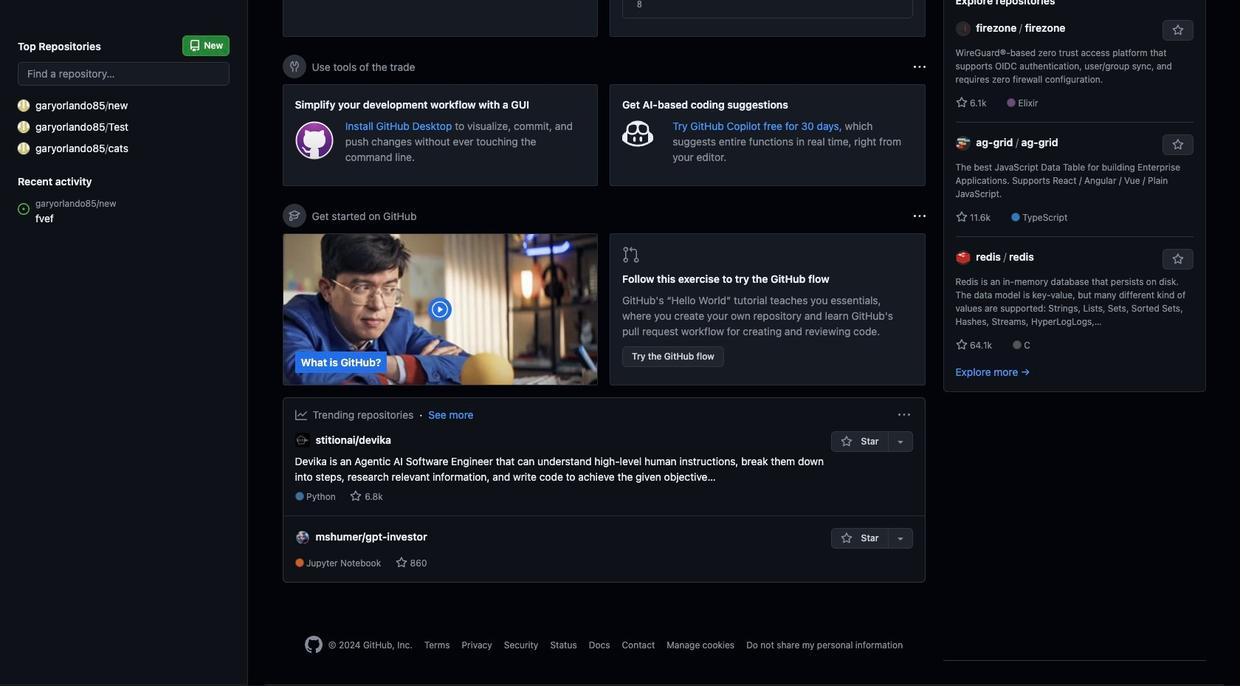 Task type: vqa. For each thing, say whether or not it's contained in the screenshot.
"GitHub Desktop" image
yes



Task type: locate. For each thing, give the bounding box(es) containing it.
open issue image
[[18, 203, 30, 215]]

0 vertical spatial star this repository image
[[1172, 24, 1184, 36]]

star image
[[956, 97, 968, 109], [841, 436, 853, 448], [350, 491, 362, 502], [396, 557, 407, 568]]

Find a repository… text field
[[18, 62, 230, 86]]

mortar board image
[[288, 210, 300, 222]]

star this repository image
[[1172, 24, 1184, 36], [1172, 253, 1184, 265]]

1 vertical spatial star this repository image
[[1172, 253, 1184, 265]]

@stitionai profile image
[[295, 433, 310, 448]]

why am i seeing this? image
[[914, 61, 926, 73], [914, 210, 926, 222]]

0 vertical spatial star image
[[956, 211, 968, 223]]

1 vertical spatial why am i seeing this? image
[[914, 210, 926, 222]]

2 why am i seeing this? image from the top
[[914, 210, 926, 222]]

star this repository image
[[1172, 139, 1184, 151]]

star image for @ag-grid profile image
[[956, 211, 968, 223]]

0 vertical spatial repo details element
[[295, 491, 832, 504]]

graph image
[[295, 409, 307, 421]]

1 repo details element from the top
[[295, 491, 832, 504]]

explore repositories navigation
[[943, 0, 1206, 392]]

homepage image
[[305, 636, 323, 653]]

1 vertical spatial repo details element
[[295, 557, 439, 570]]

play image
[[431, 301, 449, 318]]

star this repository image for @firezone profile image
[[1172, 24, 1184, 36]]

try the github flow element
[[610, 233, 926, 386]]

why am i seeing this? image for try the github flow element
[[914, 210, 926, 222]]

star this repository image for "@redis profile" image on the top right of page
[[1172, 253, 1184, 265]]

2 star this repository image from the top
[[1172, 253, 1184, 265]]

1 why am i seeing this? image from the top
[[914, 61, 926, 73]]

1 star this repository image from the top
[[1172, 24, 1184, 36]]

2 vertical spatial star image
[[841, 533, 853, 545]]

repo details element
[[295, 491, 832, 504], [295, 557, 439, 570]]

git pull request image
[[623, 246, 640, 264]]

1 vertical spatial star image
[[956, 339, 968, 351]]

star image
[[956, 211, 968, 223], [956, 339, 968, 351], [841, 533, 853, 545]]

0 vertical spatial why am i seeing this? image
[[914, 61, 926, 73]]

github desktop image
[[295, 121, 334, 160]]

star image for "@redis profile" image on the top right of page
[[956, 339, 968, 351]]



Task type: describe. For each thing, give the bounding box(es) containing it.
feed item heading menu image
[[898, 409, 910, 421]]

what is github? element
[[282, 233, 598, 386]]

simplify your development workflow with a gui element
[[282, 84, 598, 186]]

2 repo details element from the top
[[295, 557, 439, 570]]

start a new repository element
[[282, 0, 598, 37]]

Top Repositories search field
[[18, 62, 230, 86]]

why am i seeing this? image for the get ai-based coding suggestions element
[[914, 61, 926, 73]]

@mshumer profile image
[[295, 530, 310, 545]]

cats image
[[18, 142, 30, 154]]

add this repository to a list image
[[895, 533, 907, 545]]

get ai-based coding suggestions element
[[610, 84, 926, 186]]

add this repository to a list image
[[895, 436, 907, 448]]

test image
[[18, 121, 30, 133]]

@ag-grid profile image
[[956, 136, 971, 151]]

explore element
[[943, 0, 1206, 661]]

what is github? image
[[283, 234, 597, 385]]

@firezone profile image
[[956, 22, 971, 36]]

@redis profile image
[[956, 251, 971, 265]]

tools image
[[288, 61, 300, 72]]

new image
[[18, 99, 30, 111]]



